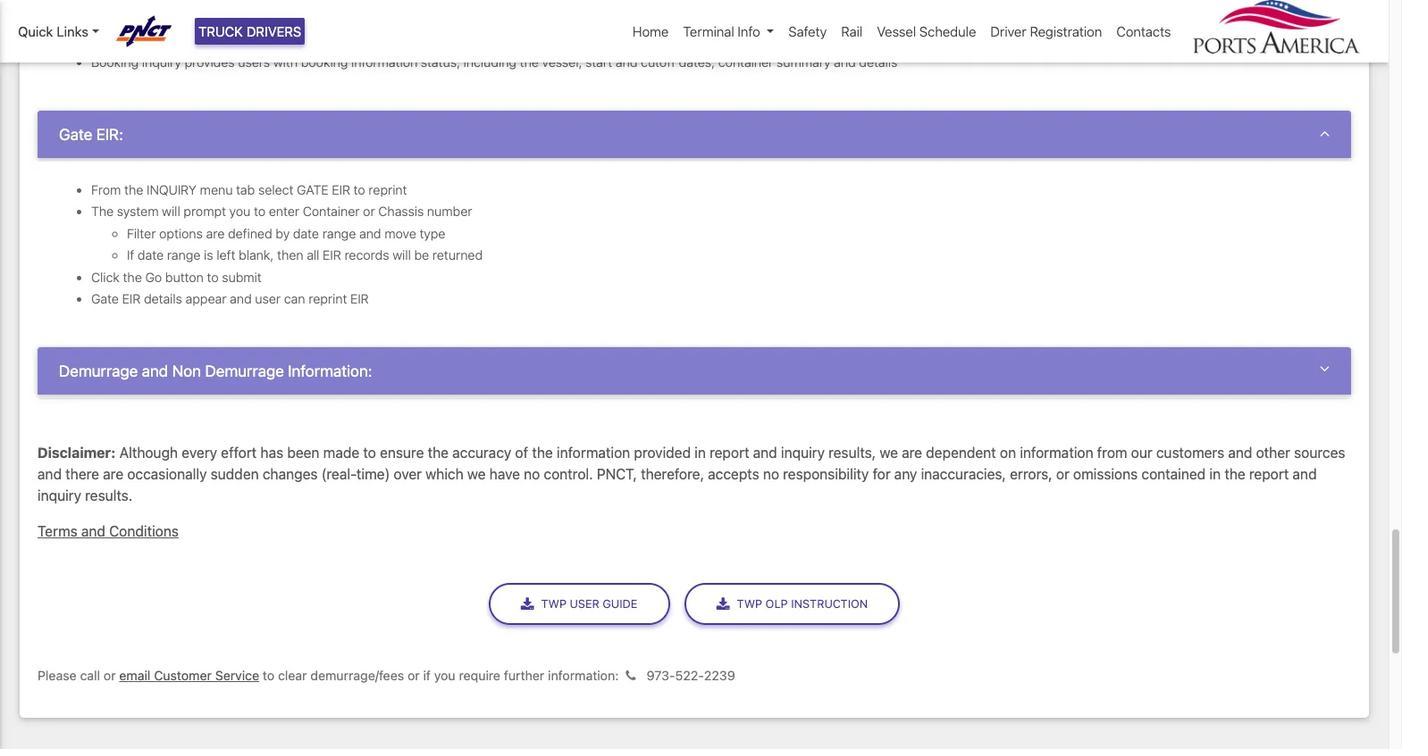 Task type: describe. For each thing, give the bounding box(es) containing it.
which
[[426, 466, 464, 482]]

inaccuracies,
[[921, 466, 1006, 482]]

973-
[[647, 669, 675, 684]]

inquiry
[[147, 182, 197, 197]]

returned
[[432, 248, 483, 263]]

1 horizontal spatial date
[[293, 226, 319, 241]]

require
[[459, 669, 501, 684]]

or up users
[[251, 33, 263, 48]]

call
[[80, 669, 100, 684]]

vessel,
[[542, 55, 582, 70]]

safety
[[789, 23, 827, 39]]

contacts
[[1117, 23, 1171, 39]]

eir right all
[[323, 248, 341, 263]]

are inside from the inquiry menu tab select gate eir to reprint the system will prompt you to enter container or chassis number filter options are defined by date range and move type if date range is left blank, then all eir records will be returned click the go button to submit gate eir details appear and user can reprint eir
[[206, 226, 225, 241]]

changes
[[263, 466, 318, 482]]

1 vertical spatial booking
[[301, 55, 348, 70]]

accuracy
[[452, 445, 512, 461]]

terminal info
[[683, 23, 760, 39]]

phone image
[[619, 671, 643, 683]]

the right contained
[[1225, 466, 1246, 482]]

left
[[217, 248, 235, 263]]

2 horizontal spatial are
[[902, 445, 922, 461]]

1 vertical spatial inquiry
[[781, 445, 825, 461]]

1 vertical spatial report
[[1249, 466, 1289, 482]]

on
[[1000, 445, 1016, 461]]

status,
[[421, 55, 460, 70]]

the up which
[[428, 445, 449, 461]]

time)
[[357, 466, 390, 482]]

to inside although every effort has been made to ensure the accuracy of the information provided in report and inquiry results, we are dependent on information from our customers and other sources and there are occasionally sudden             changes (real-time) over which we have no control. pnct, therefore, accepts no responsibility for any inaccuracies, errors, or omissions contained in the report and inquiry results.
[[363, 445, 376, 461]]

terms and conditions
[[38, 524, 179, 540]]

ensure
[[380, 445, 424, 461]]

sources
[[1294, 445, 1346, 461]]

tab list containing gate eir:
[[38, 0, 1351, 399]]

although every effort has been made to ensure the accuracy of the information provided in report and inquiry results, we are dependent on information from our customers and other sources and there are occasionally sudden             changes (real-time) over which we have no control. pnct, therefore, accepts no responsibility for any inaccuracies, errors, or omissions contained in the report and inquiry results.
[[38, 445, 1346, 504]]

other
[[1256, 445, 1291, 461]]

rail
[[841, 23, 863, 39]]

booking
[[91, 55, 139, 70]]

1 horizontal spatial we
[[880, 445, 898, 461]]

973-522-2239
[[643, 669, 735, 684]]

email
[[119, 669, 151, 684]]

although
[[119, 445, 178, 461]]

2 demurrage from the left
[[205, 362, 284, 380]]

conditions
[[109, 524, 179, 540]]

twp user guide link
[[489, 583, 670, 626]]

every
[[182, 445, 217, 461]]

to left clear
[[263, 669, 275, 684]]

all
[[307, 248, 320, 263]]

info
[[738, 23, 760, 39]]

vessel
[[877, 23, 916, 39]]

download image
[[521, 598, 541, 612]]

or left edo on the top left of page
[[366, 33, 378, 48]]

for
[[873, 466, 891, 482]]

control.
[[544, 466, 593, 482]]

results.
[[85, 488, 132, 504]]

instruction
[[791, 598, 868, 611]]

with
[[273, 55, 298, 70]]

download image
[[717, 598, 737, 612]]

user
[[570, 598, 600, 611]]

non
[[172, 362, 201, 380]]

twp for twp olp instruction
[[737, 598, 762, 611]]

2 vertical spatial are
[[103, 466, 123, 482]]

our
[[1131, 445, 1153, 461]]

rail link
[[834, 14, 870, 49]]

and up "records"
[[359, 226, 381, 241]]

2 vertical spatial inquiry
[[38, 488, 81, 504]]

and right start
[[616, 55, 638, 70]]

container
[[718, 55, 773, 70]]

the inside users can inquire by single or multiple booking or edo numbers booking inquiry provides users with booking information status, including the vessel, start and cutoff dates, container summary and details
[[520, 55, 539, 70]]

quick links
[[18, 23, 88, 39]]

2 no from the left
[[763, 466, 779, 482]]

please
[[38, 669, 77, 684]]

button
[[165, 270, 204, 285]]

tab
[[236, 182, 255, 197]]

truck drivers link
[[195, 18, 305, 45]]

from
[[91, 182, 121, 197]]

can inside from the inquiry menu tab select gate eir to reprint the system will prompt you to enter container or chassis number filter options are defined by date range and move type if date range is left blank, then all eir records will be returned click the go button to submit gate eir details appear and user can reprint eir
[[284, 292, 305, 307]]

2239
[[704, 669, 735, 684]]

pnct,
[[597, 466, 637, 482]]

gate eir:
[[59, 125, 123, 144]]

if
[[423, 669, 431, 684]]

further
[[504, 669, 545, 684]]

user
[[255, 292, 281, 307]]

options
[[159, 226, 203, 241]]

blank,
[[239, 248, 274, 263]]

clear
[[278, 669, 307, 684]]

2 horizontal spatial information
[[1020, 445, 1094, 461]]

and down sources
[[1293, 466, 1317, 482]]

0 vertical spatial booking
[[316, 33, 363, 48]]

0 vertical spatial gate
[[59, 125, 92, 144]]

details inside users can inquire by single or multiple booking or edo numbers booking inquiry provides users with booking information status, including the vessel, start and cutoff dates, container summary and details
[[859, 55, 898, 70]]

terminal info link
[[676, 14, 781, 49]]

dates,
[[679, 55, 715, 70]]

dependent
[[926, 445, 996, 461]]

1 vertical spatial will
[[393, 248, 411, 263]]

responsibility
[[783, 466, 869, 482]]

the left "go"
[[123, 270, 142, 285]]

twp olp instruction
[[737, 598, 868, 611]]

contacts link
[[1109, 14, 1178, 49]]

therefore,
[[641, 466, 704, 482]]

terms
[[38, 524, 77, 540]]

driver registration link
[[984, 14, 1109, 49]]

inquire
[[153, 33, 193, 48]]

to up container
[[354, 182, 365, 197]]

and left there
[[38, 466, 62, 482]]

the right of
[[532, 445, 553, 461]]

move
[[385, 226, 416, 241]]

contained
[[1142, 466, 1206, 482]]

to down is
[[207, 270, 219, 285]]

omissions
[[1073, 466, 1138, 482]]



Task type: locate. For each thing, give the bounding box(es) containing it.
no down of
[[524, 466, 540, 482]]

angle down image inside "demurrage and non demurrage information:" link
[[1320, 362, 1330, 377]]

will left "be"
[[393, 248, 411, 263]]

0 horizontal spatial inquiry
[[38, 488, 81, 504]]

home
[[633, 23, 669, 39]]

1 horizontal spatial no
[[763, 466, 779, 482]]

information
[[351, 55, 418, 70], [557, 445, 630, 461], [1020, 445, 1094, 461]]

0 horizontal spatial you
[[229, 204, 251, 219]]

1 horizontal spatial twp
[[737, 598, 762, 611]]

you
[[229, 204, 251, 219], [434, 669, 456, 684]]

or right call
[[104, 669, 116, 684]]

0 horizontal spatial are
[[103, 466, 123, 482]]

1 angle down image from the top
[[1320, 125, 1330, 141]]

gate down click
[[91, 292, 119, 307]]

tab list
[[38, 0, 1351, 399]]

0 vertical spatial can
[[128, 33, 150, 48]]

and down submit
[[230, 292, 252, 307]]

information down edo on the top left of page
[[351, 55, 418, 70]]

reprint
[[369, 182, 407, 197], [309, 292, 347, 307]]

been
[[287, 445, 320, 461]]

the left vessel,
[[520, 55, 539, 70]]

drivers
[[247, 23, 301, 39]]

1 horizontal spatial reprint
[[369, 182, 407, 197]]

by
[[196, 33, 210, 48], [276, 226, 290, 241]]

container
[[303, 204, 360, 219]]

number
[[427, 204, 472, 219]]

numbers
[[411, 33, 463, 48]]

to
[[354, 182, 365, 197], [254, 204, 266, 219], [207, 270, 219, 285], [363, 445, 376, 461], [263, 669, 275, 684]]

or inside although every effort has been made to ensure the accuracy of the information provided in report and inquiry results, we are dependent on information from our customers and other sources and there are occasionally sudden             changes (real-time) over which we have no control. pnct, therefore, accepts no responsibility for any inaccuracies, errors, or omissions contained in the report and inquiry results.
[[1056, 466, 1070, 482]]

no right accepts
[[763, 466, 779, 482]]

can right user
[[284, 292, 305, 307]]

1 vertical spatial gate
[[91, 292, 119, 307]]

you inside from the inquiry menu tab select gate eir to reprint the system will prompt you to enter container or chassis number filter options are defined by date range and move type if date range is left blank, then all eir records will be returned click the go button to submit gate eir details appear and user can reprint eir
[[229, 204, 251, 219]]

1 vertical spatial in
[[1210, 466, 1221, 482]]

range down container
[[322, 226, 356, 241]]

angle down image for demurrage and non demurrage information:
[[1320, 362, 1330, 377]]

quick
[[18, 23, 53, 39]]

records
[[345, 248, 389, 263]]

truck drivers
[[198, 23, 301, 39]]

have
[[490, 466, 520, 482]]

we down "accuracy" on the left of the page
[[467, 466, 486, 482]]

you down the tab at left top
[[229, 204, 251, 219]]

inquiry up the responsibility
[[781, 445, 825, 461]]

in
[[695, 445, 706, 461], [1210, 466, 1221, 482]]

and up accepts
[[753, 445, 777, 461]]

0 horizontal spatial reprint
[[309, 292, 347, 307]]

details down "go"
[[144, 292, 182, 307]]

range up button
[[167, 248, 201, 263]]

1 twp from the left
[[541, 598, 567, 611]]

guide
[[603, 598, 638, 611]]

0 vertical spatial range
[[322, 226, 356, 241]]

by up provides
[[196, 33, 210, 48]]

driver registration
[[991, 23, 1102, 39]]

0 horizontal spatial demurrage
[[59, 362, 138, 380]]

1 vertical spatial we
[[467, 466, 486, 482]]

1 horizontal spatial can
[[284, 292, 305, 307]]

0 horizontal spatial date
[[138, 248, 164, 263]]

date right if
[[138, 248, 164, 263]]

by inside users can inquire by single or multiple booking or edo numbers booking inquiry provides users with booking information status, including the vessel, start and cutoff dates, container summary and details
[[196, 33, 210, 48]]

booking right with
[[301, 55, 348, 70]]

0 horizontal spatial information
[[351, 55, 418, 70]]

system
[[117, 204, 159, 219]]

twp for twp user guide
[[541, 598, 567, 611]]

0 vertical spatial by
[[196, 33, 210, 48]]

twp left the olp
[[737, 598, 762, 611]]

demurrage
[[59, 362, 138, 380], [205, 362, 284, 380]]

details down vessel
[[859, 55, 898, 70]]

in down "customers"
[[1210, 466, 1221, 482]]

summary
[[777, 55, 831, 70]]

terminal
[[683, 23, 734, 39]]

over
[[394, 466, 422, 482]]

reprint up chassis
[[369, 182, 407, 197]]

angle down image
[[1320, 125, 1330, 141], [1320, 362, 1330, 377]]

and left non
[[142, 362, 168, 380]]

information:
[[288, 362, 372, 380]]

or left if
[[408, 669, 420, 684]]

will
[[162, 204, 180, 219], [393, 248, 411, 263]]

or left chassis
[[363, 204, 375, 219]]

terms and conditions link
[[38, 524, 179, 540]]

cutoff
[[641, 55, 676, 70]]

0 vertical spatial we
[[880, 445, 898, 461]]

by down enter
[[276, 226, 290, 241]]

eir:
[[96, 125, 123, 144]]

1 horizontal spatial you
[[434, 669, 456, 684]]

0 horizontal spatial range
[[167, 248, 201, 263]]

1 horizontal spatial range
[[322, 226, 356, 241]]

menu
[[200, 182, 233, 197]]

eir up container
[[332, 182, 350, 197]]

0 horizontal spatial report
[[710, 445, 749, 461]]

1 horizontal spatial in
[[1210, 466, 1221, 482]]

vessel schedule link
[[870, 14, 984, 49]]

1 horizontal spatial information
[[557, 445, 630, 461]]

1 horizontal spatial report
[[1249, 466, 1289, 482]]

1 horizontal spatial by
[[276, 226, 290, 241]]

truck
[[198, 23, 243, 39]]

0 vertical spatial will
[[162, 204, 180, 219]]

and down rail link
[[834, 55, 856, 70]]

we up for
[[880, 445, 898, 461]]

0 horizontal spatial by
[[196, 33, 210, 48]]

0 horizontal spatial in
[[695, 445, 706, 461]]

0 horizontal spatial details
[[144, 292, 182, 307]]

information up the pnct, at left bottom
[[557, 445, 630, 461]]

reprint down all
[[309, 292, 347, 307]]

1 vertical spatial date
[[138, 248, 164, 263]]

errors,
[[1010, 466, 1053, 482]]

1 vertical spatial angle down image
[[1320, 362, 1330, 377]]

from the inquiry menu tab select gate eir to reprint the system will prompt you to enter container or chassis number filter options are defined by date range and move type if date range is left blank, then all eir records will be returned click the go button to submit gate eir details appear and user can reprint eir
[[91, 182, 483, 307]]

0 horizontal spatial will
[[162, 204, 180, 219]]

1 horizontal spatial will
[[393, 248, 411, 263]]

0 vertical spatial date
[[293, 226, 319, 241]]

0 vertical spatial inquiry
[[142, 55, 181, 70]]

1 demurrage from the left
[[59, 362, 138, 380]]

any
[[894, 466, 917, 482]]

in up therefore,
[[695, 445, 706, 461]]

eir down "records"
[[350, 292, 369, 307]]

1 vertical spatial are
[[902, 445, 922, 461]]

users can inquire by single or multiple booking or edo numbers booking inquiry provides users with booking information status, including the vessel, start and cutoff dates, container summary and details
[[91, 33, 898, 70]]

1 vertical spatial can
[[284, 292, 305, 307]]

twp left user
[[541, 598, 567, 611]]

appear
[[186, 292, 227, 307]]

report down other
[[1249, 466, 1289, 482]]

start
[[586, 55, 612, 70]]

0 vertical spatial details
[[859, 55, 898, 70]]

of
[[515, 445, 528, 461]]

or inside from the inquiry menu tab select gate eir to reprint the system will prompt you to enter container or chassis number filter options are defined by date range and move type if date range is left blank, then all eir records will be returned click the go button to submit gate eir details appear and user can reprint eir
[[363, 204, 375, 219]]

gate inside from the inquiry menu tab select gate eir to reprint the system will prompt you to enter container or chassis number filter options are defined by date range and move type if date range is left blank, then all eir records will be returned click the go button to submit gate eir details appear and user can reprint eir
[[91, 292, 119, 307]]

can right users
[[128, 33, 150, 48]]

2 angle down image from the top
[[1320, 362, 1330, 377]]

eir down if
[[122, 292, 141, 307]]

and left other
[[1228, 445, 1253, 461]]

gate eir: link
[[59, 125, 1330, 144]]

2 twp from the left
[[737, 598, 762, 611]]

or right 'errors,'
[[1056, 466, 1070, 482]]

2 horizontal spatial inquiry
[[781, 445, 825, 461]]

enter
[[269, 204, 300, 219]]

demurrage up 'disclaimer:'
[[59, 362, 138, 380]]

filter
[[127, 226, 156, 241]]

the
[[520, 55, 539, 70], [124, 182, 143, 197], [123, 270, 142, 285], [428, 445, 449, 461], [532, 445, 553, 461], [1225, 466, 1246, 482]]

click
[[91, 270, 120, 285]]

1 vertical spatial details
[[144, 292, 182, 307]]

are up any at the bottom of page
[[902, 445, 922, 461]]

will down inquiry
[[162, 204, 180, 219]]

is
[[204, 248, 213, 263]]

1 vertical spatial by
[[276, 226, 290, 241]]

demurrage/fees
[[310, 669, 404, 684]]

safety link
[[781, 14, 834, 49]]

are up is
[[206, 226, 225, 241]]

1 horizontal spatial details
[[859, 55, 898, 70]]

0 horizontal spatial twp
[[541, 598, 567, 611]]

and right terms
[[81, 524, 105, 540]]

single
[[213, 33, 248, 48]]

from
[[1097, 445, 1128, 461]]

inquiry
[[142, 55, 181, 70], [781, 445, 825, 461], [38, 488, 81, 504]]

0 horizontal spatial no
[[524, 466, 540, 482]]

date
[[293, 226, 319, 241], [138, 248, 164, 263]]

you right if
[[434, 669, 456, 684]]

0 vertical spatial report
[[710, 445, 749, 461]]

0 vertical spatial in
[[695, 445, 706, 461]]

type
[[420, 226, 445, 241]]

angle down image for gate eir:
[[1320, 125, 1330, 141]]

olp
[[766, 598, 788, 611]]

angle down image inside gate eir: link
[[1320, 125, 1330, 141]]

0 vertical spatial reprint
[[369, 182, 407, 197]]

inquiry down inquire
[[142, 55, 181, 70]]

the up the system
[[124, 182, 143, 197]]

demurrage right non
[[205, 362, 284, 380]]

has
[[260, 445, 283, 461]]

1 horizontal spatial demurrage
[[205, 362, 284, 380]]

1 vertical spatial you
[[434, 669, 456, 684]]

email customer service link
[[119, 669, 259, 684]]

0 vertical spatial angle down image
[[1320, 125, 1330, 141]]

1 no from the left
[[524, 466, 540, 482]]

chassis
[[378, 204, 424, 219]]

quick links link
[[18, 21, 99, 42]]

0 horizontal spatial we
[[467, 466, 486, 482]]

links
[[57, 23, 88, 39]]

1 horizontal spatial are
[[206, 226, 225, 241]]

demurrage and non demurrage information: link
[[59, 362, 1330, 381]]

effort
[[221, 445, 257, 461]]

522-
[[675, 669, 704, 684]]

there
[[65, 466, 99, 482]]

1 vertical spatial reprint
[[309, 292, 347, 307]]

are up results.
[[103, 466, 123, 482]]

then
[[277, 248, 303, 263]]

information:
[[548, 669, 619, 684]]

gate left eir:
[[59, 125, 92, 144]]

0 horizontal spatial can
[[128, 33, 150, 48]]

report
[[710, 445, 749, 461], [1249, 466, 1289, 482]]

1 vertical spatial range
[[167, 248, 201, 263]]

(real-
[[321, 466, 357, 482]]

twp user guide
[[541, 598, 638, 611]]

0 vertical spatial you
[[229, 204, 251, 219]]

information up 'errors,'
[[1020, 445, 1094, 461]]

1 horizontal spatial inquiry
[[142, 55, 181, 70]]

results,
[[829, 445, 876, 461]]

0 vertical spatial are
[[206, 226, 225, 241]]

by inside from the inquiry menu tab select gate eir to reprint the system will prompt you to enter container or chassis number filter options are defined by date range and move type if date range is left blank, then all eir records will be returned click the go button to submit gate eir details appear and user can reprint eir
[[276, 226, 290, 241]]

to up defined
[[254, 204, 266, 219]]

inquiry inside users can inquire by single or multiple booking or edo numbers booking inquiry provides users with booking information status, including the vessel, start and cutoff dates, container summary and details
[[142, 55, 181, 70]]

booking right multiple
[[316, 33, 363, 48]]

occasionally
[[127, 466, 207, 482]]

to up time) at bottom left
[[363, 445, 376, 461]]

multiple
[[266, 33, 313, 48]]

date up all
[[293, 226, 319, 241]]

customers
[[1156, 445, 1225, 461]]

report up accepts
[[710, 445, 749, 461]]

details inside from the inquiry menu tab select gate eir to reprint the system will prompt you to enter container or chassis number filter options are defined by date range and move type if date range is left blank, then all eir records will be returned click the go button to submit gate eir details appear and user can reprint eir
[[144, 292, 182, 307]]

no
[[524, 466, 540, 482], [763, 466, 779, 482]]

eir
[[332, 182, 350, 197], [323, 248, 341, 263], [122, 292, 141, 307], [350, 292, 369, 307]]

service
[[215, 669, 259, 684]]

gate
[[297, 182, 329, 197]]

made
[[323, 445, 359, 461]]

inquiry down there
[[38, 488, 81, 504]]

can inside users can inquire by single or multiple booking or edo numbers booking inquiry provides users with booking information status, including the vessel, start and cutoff dates, container summary and details
[[128, 33, 150, 48]]

or
[[251, 33, 263, 48], [366, 33, 378, 48], [363, 204, 375, 219], [1056, 466, 1070, 482], [104, 669, 116, 684], [408, 669, 420, 684]]

information inside users can inquire by single or multiple booking or edo numbers booking inquiry provides users with booking information status, including the vessel, start and cutoff dates, container summary and details
[[351, 55, 418, 70]]

users
[[238, 55, 270, 70]]



Task type: vqa. For each thing, say whether or not it's contained in the screenshot.
can to the left
yes



